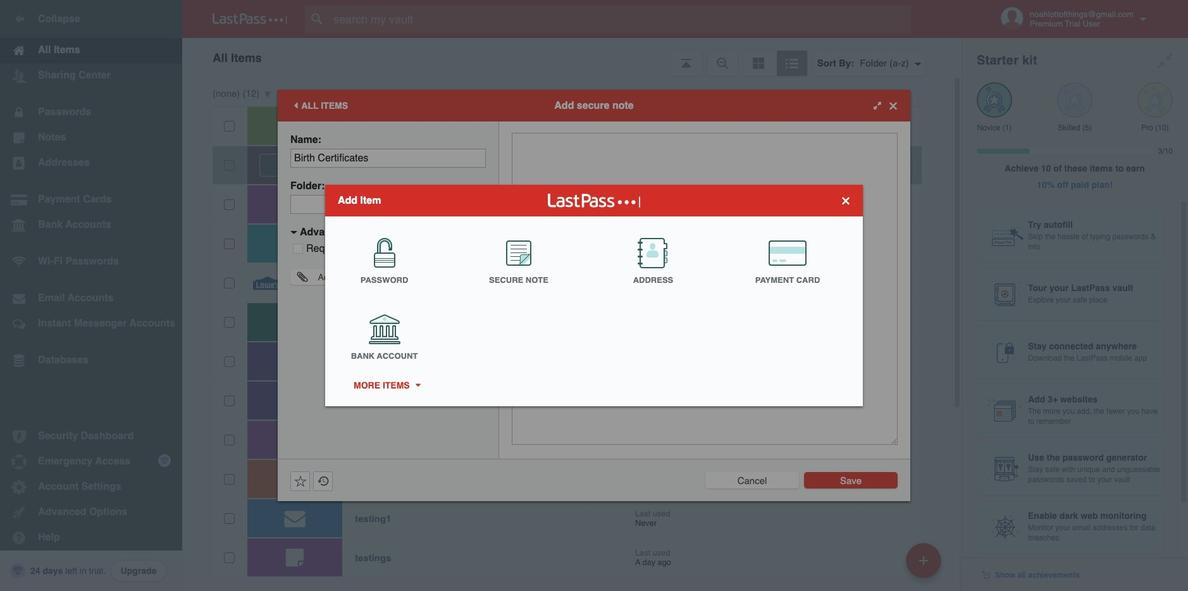 Task type: vqa. For each thing, say whether or not it's contained in the screenshot.
text field
yes



Task type: describe. For each thing, give the bounding box(es) containing it.
new item navigation
[[902, 539, 949, 591]]

new item image
[[920, 556, 928, 565]]

main navigation navigation
[[0, 0, 182, 591]]

caret right image
[[413, 384, 422, 387]]

lastpass image
[[213, 13, 287, 25]]

search my vault text field
[[305, 5, 936, 33]]

Search search field
[[305, 5, 936, 33]]



Task type: locate. For each thing, give the bounding box(es) containing it.
alert dialog
[[436, 247, 752, 344]]

vault options navigation
[[182, 38, 962, 76]]

None text field
[[512, 133, 898, 445], [290, 149, 486, 168], [290, 195, 486, 214], [512, 133, 898, 445], [290, 149, 486, 168], [290, 195, 486, 214]]

dialog
[[278, 90, 911, 501], [325, 185, 863, 406]]



